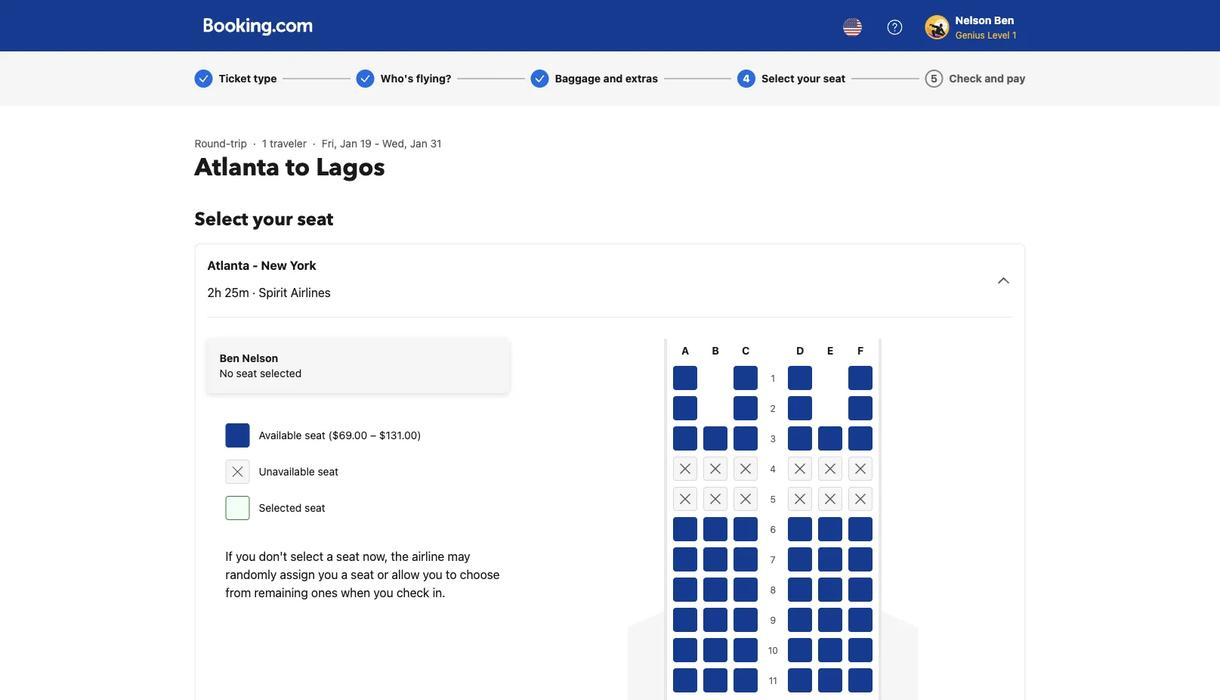 Task type: vqa. For each thing, say whether or not it's contained in the screenshot.
third Personal from the bottom of the page
no



Task type: locate. For each thing, give the bounding box(es) containing it.
and left extras
[[604, 72, 623, 85]]

select
[[762, 72, 795, 85], [195, 207, 248, 232]]

fri,
[[322, 137, 337, 150]]

nelson
[[956, 14, 992, 26], [242, 352, 278, 364]]

1 inside 1 row
[[771, 373, 776, 383]]

assign seat 6a, $94 to ben nelson. image
[[674, 517, 698, 541]]

1 vertical spatial nelson
[[242, 352, 278, 364]]

1 horizontal spatial nelson
[[956, 14, 992, 26]]

1 horizontal spatial and
[[985, 72, 1005, 85]]

0 horizontal spatial ben
[[220, 352, 240, 364]]

assign seat 11a, $91 to ben nelson. image
[[674, 668, 698, 692]]

10 row
[[674, 635, 873, 665]]

ben up the level
[[995, 14, 1015, 26]]

assign seat 7c, $91 to ben nelson. image
[[734, 547, 758, 571]]

4
[[743, 72, 750, 85], [771, 463, 776, 474]]

assign seat 8b, $91 to ben nelson. image
[[704, 578, 728, 602]]

6
[[771, 524, 776, 534]]

assign seat 3f, $94 to ben nelson. image
[[849, 426, 873, 451]]

2 vertical spatial 1
[[771, 373, 776, 383]]

and for baggage
[[604, 72, 623, 85]]

3
[[771, 433, 776, 444]]

to down may
[[446, 567, 457, 582]]

c
[[742, 344, 750, 357]]

0 horizontal spatial 5
[[771, 494, 776, 504]]

7
[[771, 554, 776, 565]]

0 vertical spatial atlanta
[[195, 151, 280, 184]]

5 row
[[674, 484, 873, 514]]

0 horizontal spatial to
[[286, 151, 310, 184]]

available
[[259, 429, 302, 441]]

jan
[[340, 137, 358, 150], [410, 137, 428, 150]]

assign seat 9e, $91 to ben nelson. image
[[819, 608, 843, 632]]

1 and from the left
[[604, 72, 623, 85]]

·
[[253, 137, 256, 150], [313, 137, 316, 150], [252, 285, 256, 300]]

0 vertical spatial nelson
[[956, 14, 992, 26]]

assign seat 3d, $94 to ben nelson. image
[[789, 426, 813, 451]]

5 up 6 row
[[771, 494, 776, 504]]

· right trip
[[253, 137, 256, 150]]

lagos
[[316, 151, 385, 184]]

- left the new
[[253, 258, 258, 273]]

booking.com logo image
[[204, 18, 313, 36], [204, 18, 313, 36]]

assign seat 10d, $91 to ben nelson. image
[[789, 638, 813, 662]]

assign seat 1f, $131 to ben nelson. image
[[849, 366, 873, 390]]

7 row
[[674, 544, 873, 575]]

4 row
[[674, 454, 873, 484]]

to
[[286, 151, 310, 184], [446, 567, 457, 582]]

1 horizontal spatial 1
[[771, 373, 776, 383]]

-
[[375, 137, 380, 150], [253, 258, 258, 273]]

atlanta
[[195, 151, 280, 184], [208, 258, 250, 273]]

no
[[220, 367, 233, 379]]

1 horizontal spatial to
[[446, 567, 457, 582]]

traveler
[[270, 137, 307, 150]]

seat inside the ben nelson no seat selected
[[236, 367, 257, 379]]

1 vertical spatial to
[[446, 567, 457, 582]]

1 right assign seat 1c, $131 to ben nelson. image
[[771, 373, 776, 383]]

1 horizontal spatial select
[[762, 72, 795, 85]]

· for round-trip · 1 traveler · fri, jan 19 - wed, jan 31 atlanta to lagos
[[253, 137, 256, 150]]

1 horizontal spatial jan
[[410, 137, 428, 150]]

10
[[769, 645, 778, 655]]

your
[[798, 72, 821, 85], [253, 207, 293, 232]]

a
[[327, 549, 333, 564], [341, 567, 348, 582]]

1 horizontal spatial -
[[375, 137, 380, 150]]

1
[[1013, 29, 1017, 40], [262, 137, 267, 150], [771, 373, 776, 383]]

0 vertical spatial 4
[[743, 72, 750, 85]]

0 horizontal spatial 1
[[262, 137, 267, 150]]

0 horizontal spatial jan
[[340, 137, 358, 150]]

1 jan from the left
[[340, 137, 358, 150]]

3 row
[[674, 423, 873, 454]]

0 horizontal spatial select your seat
[[195, 207, 334, 232]]

assign seat 1a, $131 to ben nelson. image
[[674, 366, 698, 390]]

- right 19
[[375, 137, 380, 150]]

assign seat 7a, $91 to ben nelson. image
[[674, 547, 698, 571]]

a right select
[[327, 549, 333, 564]]

0 vertical spatial to
[[286, 151, 310, 184]]

seat
[[824, 72, 846, 85], [297, 207, 334, 232], [236, 367, 257, 379], [305, 429, 326, 441], [318, 465, 339, 478], [305, 502, 326, 514], [336, 549, 360, 564], [351, 567, 374, 582]]

0 vertical spatial ben
[[995, 14, 1015, 26]]

type
[[254, 72, 277, 85]]

atlanta down trip
[[195, 151, 280, 184]]

1 horizontal spatial a
[[341, 567, 348, 582]]

0 vertical spatial a
[[327, 549, 333, 564]]

0 vertical spatial 1
[[1013, 29, 1017, 40]]

9
[[771, 615, 776, 625]]

assign seat 8f, $91 to ben nelson. image
[[849, 578, 873, 602]]

to down traveler
[[286, 151, 310, 184]]

assign seat 11e, $91 to ben nelson. image
[[819, 668, 843, 692]]

randomly
[[226, 567, 277, 582]]

0 vertical spatial your
[[798, 72, 821, 85]]

1 vertical spatial -
[[253, 258, 258, 273]]

1 horizontal spatial ben
[[995, 14, 1015, 26]]

· right 25m
[[252, 285, 256, 300]]

flying?
[[416, 72, 452, 85]]

assign seat 8d, $91 to ben nelson. image
[[789, 578, 813, 602]]

1 vertical spatial 4
[[771, 463, 776, 474]]

b
[[712, 344, 720, 357]]

1 right the level
[[1013, 29, 1017, 40]]

8
[[771, 584, 776, 595]]

check and pay
[[950, 72, 1026, 85]]

0 horizontal spatial nelson
[[242, 352, 278, 364]]

ben
[[995, 14, 1015, 26], [220, 352, 240, 364]]

selected
[[259, 502, 302, 514]]

and
[[604, 72, 623, 85], [985, 72, 1005, 85]]

don't
[[259, 549, 287, 564]]

nelson inside the ben nelson no seat selected
[[242, 352, 278, 364]]

select your seat
[[762, 72, 846, 85], [195, 207, 334, 232]]

1 vertical spatial select your seat
[[195, 207, 334, 232]]

0 horizontal spatial select
[[195, 207, 248, 232]]

assign seat 10f, $91 to ben nelson. image
[[849, 638, 873, 662]]

5
[[931, 72, 938, 85], [771, 494, 776, 504]]

1 horizontal spatial select your seat
[[762, 72, 846, 85]]

nelson up genius
[[956, 14, 992, 26]]

who's
[[381, 72, 414, 85]]

assign seat 9d, $91 to ben nelson. image
[[789, 608, 813, 632]]

jan left 31
[[410, 137, 428, 150]]

assign seat 3b, $94 to ben nelson. image
[[704, 426, 728, 451]]

level
[[988, 29, 1010, 40]]

assign seat 10c, $91 to ben nelson. image
[[734, 638, 758, 662]]

0 horizontal spatial a
[[327, 549, 333, 564]]

nelson ben genius level 1
[[956, 14, 1017, 40]]

2h
[[208, 285, 221, 300]]

0 horizontal spatial 4
[[743, 72, 750, 85]]

atlanta up 25m
[[208, 258, 250, 273]]

assign seat 7b, $91 to ben nelson. image
[[704, 547, 728, 571]]

2 horizontal spatial 1
[[1013, 29, 1017, 40]]

5 left check on the right of page
[[931, 72, 938, 85]]

- inside the round-trip · 1 traveler · fri, jan 19 - wed, jan 31 atlanta to lagos
[[375, 137, 380, 150]]

ticket type
[[219, 72, 277, 85]]

1 vertical spatial a
[[341, 567, 348, 582]]

1 left traveler
[[262, 137, 267, 150]]

ben nelson no seat selected
[[220, 352, 302, 379]]

atlanta - new york
[[208, 258, 317, 273]]

1 vertical spatial your
[[253, 207, 293, 232]]

assign seat 2d, $131 to ben nelson. image
[[789, 396, 813, 420]]

a up 'when'
[[341, 567, 348, 582]]

1 vertical spatial ben
[[220, 352, 240, 364]]

assign seat 11d, $91 to ben nelson. image
[[789, 668, 813, 692]]

d
[[797, 344, 805, 357]]

pay
[[1007, 72, 1026, 85]]

nelson up "selected"
[[242, 352, 278, 364]]

1 vertical spatial atlanta
[[208, 258, 250, 273]]

and left pay
[[985, 72, 1005, 85]]

assign seat 11b, $91 to ben nelson. image
[[704, 668, 728, 692]]

1 vertical spatial 1
[[262, 137, 267, 150]]

1 horizontal spatial 5
[[931, 72, 938, 85]]

you
[[236, 549, 256, 564], [318, 567, 338, 582], [423, 567, 443, 582], [374, 585, 394, 600]]

you up ones
[[318, 567, 338, 582]]

extras
[[626, 72, 658, 85]]

1 vertical spatial 5
[[771, 494, 776, 504]]

ben up "no"
[[220, 352, 240, 364]]

1 horizontal spatial 4
[[771, 463, 776, 474]]

you down or
[[374, 585, 394, 600]]

if you don't select a seat now, the airline may randomly assign you a seat or allow you to choose from remaining ones when you check in.
[[226, 549, 500, 600]]

selected seat
[[259, 502, 326, 514]]

2 and from the left
[[985, 72, 1005, 85]]

0 vertical spatial 5
[[931, 72, 938, 85]]

and for check
[[985, 72, 1005, 85]]

0 horizontal spatial and
[[604, 72, 623, 85]]

11 row
[[674, 665, 873, 695]]

jan left 19
[[340, 137, 358, 150]]

4 inside row
[[771, 463, 776, 474]]

1 inside the round-trip · 1 traveler · fri, jan 19 - wed, jan 31 atlanta to lagos
[[262, 137, 267, 150]]

york
[[290, 258, 317, 273]]

to inside "if you don't select a seat now, the airline may randomly assign you a seat or allow you to choose from remaining ones when you check in."
[[446, 567, 457, 582]]

· for 2h 25m · spirit airlines
[[252, 285, 256, 300]]

ben inside nelson ben genius level 1
[[995, 14, 1015, 26]]

0 vertical spatial -
[[375, 137, 380, 150]]

available seat ($69.00 – $131.00)
[[259, 429, 421, 441]]

2 row
[[674, 393, 873, 423]]

2 jan from the left
[[410, 137, 428, 150]]



Task type: describe. For each thing, give the bounding box(es) containing it.
check
[[950, 72, 983, 85]]

when
[[341, 585, 371, 600]]

8 row
[[674, 575, 873, 605]]

you down the airline in the bottom of the page
[[423, 567, 443, 582]]

unavailable
[[259, 465, 315, 478]]

assign seat 8e, $91 to ben nelson. image
[[819, 578, 843, 602]]

0 vertical spatial select
[[762, 72, 795, 85]]

f
[[858, 344, 864, 357]]

select
[[291, 549, 324, 564]]

assign seat 7f, $91 to ben nelson. image
[[849, 547, 873, 571]]

baggage
[[555, 72, 601, 85]]

the
[[391, 549, 409, 564]]

($69.00
[[329, 429, 368, 441]]

assign seat 8c, $91 to ben nelson. image
[[734, 578, 758, 602]]

atlanta inside the round-trip · 1 traveler · fri, jan 19 - wed, jan 31 atlanta to lagos
[[195, 151, 280, 184]]

genius
[[956, 29, 986, 40]]

nelson inside nelson ben genius level 1
[[956, 14, 992, 26]]

you right if on the left of the page
[[236, 549, 256, 564]]

assign seat 6f, $94 to ben nelson. image
[[849, 517, 873, 541]]

25m
[[225, 285, 249, 300]]

assign seat 7d, $91 to ben nelson. image
[[789, 547, 813, 571]]

remaining
[[254, 585, 308, 600]]

baggage and extras
[[555, 72, 658, 85]]

a
[[682, 344, 690, 357]]

assign
[[280, 567, 315, 582]]

assign seat 9c, $91 to ben nelson. image
[[734, 608, 758, 632]]

new
[[261, 258, 287, 273]]

assign seat 2a, $131 to ben nelson. image
[[674, 396, 698, 420]]

spirit
[[259, 285, 288, 300]]

5 inside row
[[771, 494, 776, 504]]

assign seat 6e, $94 to ben nelson. image
[[819, 517, 843, 541]]

assign seat 6c, $94 to ben nelson. image
[[734, 517, 758, 541]]

check
[[397, 585, 430, 600]]

who's flying?
[[381, 72, 452, 85]]

round-trip · 1 traveler · fri, jan 19 - wed, jan 31 atlanta to lagos
[[195, 137, 442, 184]]

from
[[226, 585, 251, 600]]

0 horizontal spatial -
[[253, 258, 258, 273]]

0 vertical spatial select your seat
[[762, 72, 846, 85]]

ones
[[311, 585, 338, 600]]

assign seat 6d, $94 to ben nelson. image
[[789, 517, 813, 541]]

· left fri,
[[313, 137, 316, 150]]

1 vertical spatial select
[[195, 207, 248, 232]]

allow
[[392, 567, 420, 582]]

9 row
[[674, 605, 873, 635]]

wed,
[[382, 137, 407, 150]]

assign seat 1c, $131 to ben nelson. image
[[734, 366, 758, 390]]

assign seat 8a, $91 to ben nelson. image
[[674, 578, 698, 602]]

31
[[431, 137, 442, 150]]

assign seat 9b, $91 to ben nelson. image
[[704, 608, 728, 632]]

assign seat 6b, $94 to ben nelson. image
[[704, 517, 728, 541]]

or
[[377, 567, 389, 582]]

assign seat 10e, $91 to ben nelson. image
[[819, 638, 843, 662]]

unavailable seat
[[259, 465, 339, 478]]

airline
[[412, 549, 445, 564]]

assign seat 3c, $94 to ben nelson. image
[[734, 426, 758, 451]]

ticket
[[219, 72, 251, 85]]

assign seat 7e, $91 to ben nelson. image
[[819, 547, 843, 571]]

0 horizontal spatial your
[[253, 207, 293, 232]]

may
[[448, 549, 471, 564]]

assign seat 11c, $91 to ben nelson. image
[[734, 668, 758, 692]]

in.
[[433, 585, 446, 600]]

assign seat 9a, $91 to ben nelson. image
[[674, 608, 698, 632]]

ben inside the ben nelson no seat selected
[[220, 352, 240, 364]]

assign seat 3a, $94 to ben nelson. image
[[674, 426, 698, 451]]

now,
[[363, 549, 388, 564]]

assign seat 3e, $94 to ben nelson. image
[[819, 426, 843, 451]]

assign seat 2f, $131 to ben nelson. image
[[849, 396, 873, 420]]

–
[[370, 429, 377, 441]]

selected
[[260, 367, 302, 379]]

6 row
[[674, 514, 873, 544]]

2h 25m · spirit airlines
[[208, 285, 331, 300]]

trip
[[231, 137, 247, 150]]

1 row
[[674, 363, 873, 393]]

11
[[769, 675, 778, 686]]

assign seat 11f, $91 to ben nelson. image
[[849, 668, 873, 692]]

assign seat 1d, $131 to ben nelson. image
[[789, 366, 813, 390]]

$131.00)
[[379, 429, 421, 441]]

e
[[828, 344, 834, 357]]

assign seat 10b, $91 to ben nelson. image
[[704, 638, 728, 662]]

choose
[[460, 567, 500, 582]]

airlines
[[291, 285, 331, 300]]

if
[[226, 549, 233, 564]]

19
[[360, 137, 372, 150]]

assign seat 2c, $131 to ben nelson. image
[[734, 396, 758, 420]]

1 inside nelson ben genius level 1
[[1013, 29, 1017, 40]]

2
[[771, 403, 776, 413]]

round-
[[195, 137, 231, 150]]

1 horizontal spatial your
[[798, 72, 821, 85]]

assign seat 10a, $91 to ben nelson. image
[[674, 638, 698, 662]]

to inside the round-trip · 1 traveler · fri, jan 19 - wed, jan 31 atlanta to lagos
[[286, 151, 310, 184]]

assign seat 9f, $91 to ben nelson. image
[[849, 608, 873, 632]]



